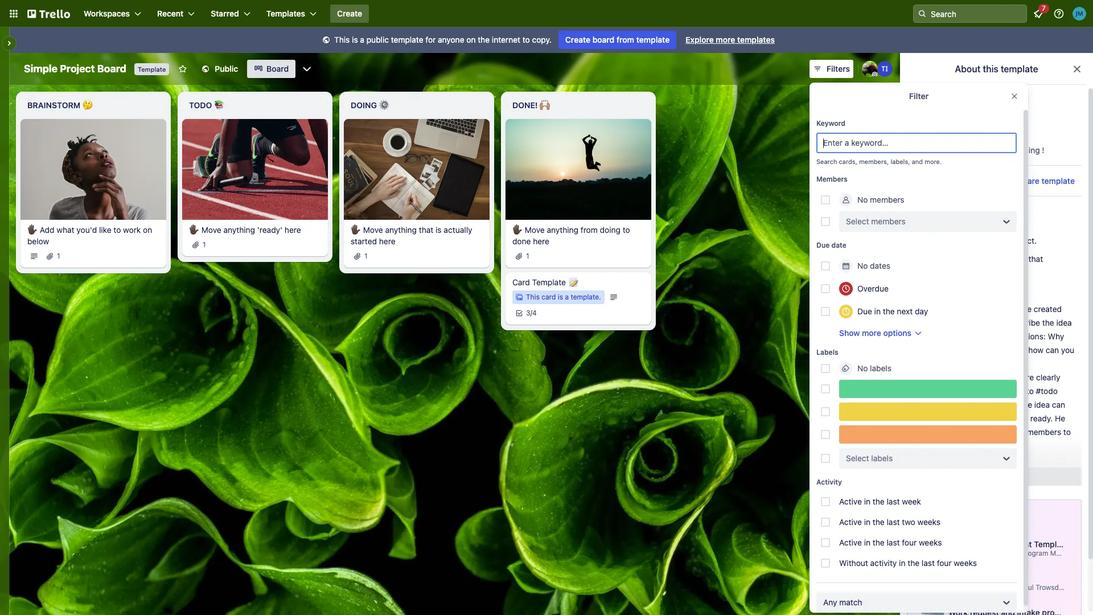 Task type: describe. For each thing, give the bounding box(es) containing it.
to up also
[[948, 414, 955, 423]]

move for ✋🏿 move anything from doing to done here
[[525, 225, 545, 234]]

is inside ✋🏿 move anything that is actually started here
[[436, 225, 442, 234]]

create board from template
[[566, 35, 670, 44]]

simple for simple project board
[[24, 63, 58, 75]]

labels,
[[891, 158, 911, 165]]

ready.
[[1031, 414, 1053, 423]]

1 vertical spatial brainstorm
[[926, 304, 980, 314]]

labels
[[817, 348, 839, 357]]

brainstorm 🤔 inside text field
[[27, 100, 93, 110]]

in for active in the last four weeks
[[864, 538, 871, 547]]

tasks.
[[981, 265, 1003, 275]]

program management template by soniya ahuja, staff program manager @ br
[[949, 539, 1094, 558]]

about
[[955, 64, 981, 74]]

by inside site tracker by uk cabinet office, paul trowsdale, project
[[949, 583, 957, 592]]

members for select members
[[872, 216, 906, 226]]

🤔 inside text field
[[82, 100, 93, 110]]

active for active in the last week
[[840, 497, 862, 506]]

that inside each list can hold items (cards) that represent ideas or tasks.
[[1029, 254, 1044, 264]]

TODO 📚 text field
[[182, 96, 328, 114]]

templates
[[266, 9, 305, 18]]

move for ✋🏿 move anything that is actually started here
[[363, 225, 383, 234]]

1 horizontal spatial from
[[617, 35, 635, 44]]

what
[[990, 345, 1009, 355]]

created
[[1034, 304, 1062, 314]]

select for select members
[[846, 216, 870, 226]]

activity
[[871, 558, 897, 568]]

done! 🙌🏽
[[513, 100, 550, 110]]

last for four
[[887, 538, 900, 547]]

describe
[[1009, 318, 1041, 328]]

add
[[40, 225, 54, 234]]

is,
[[1018, 345, 1027, 355]]

are inside ': once the ideas are clearly defined, the task can move to #todo stage. here, the owner of the idea can move to #doing once s/he is ready. he can also wait a bit for other members to join.'
[[1023, 373, 1035, 382]]

below
[[27, 236, 49, 246]]

todo 📚 inside todo 📚 text field
[[189, 100, 224, 110]]

board for simple
[[939, 236, 960, 245]]

1 vertical spatial move
[[926, 414, 945, 423]]

1 horizontal spatial program
[[1021, 549, 1049, 558]]

1 horizontal spatial move
[[1005, 386, 1025, 396]]

a left project.
[[1003, 236, 1007, 245]]

to down he
[[1064, 427, 1071, 437]]

anything for that
[[385, 225, 417, 234]]

filters
[[827, 64, 850, 73]]

1 vertical spatial todo 📚
[[926, 373, 961, 382]]

last for two
[[887, 517, 900, 527]]

related templates
[[919, 512, 997, 522]]

0 horizontal spatial template
[[138, 66, 166, 73]]

in right activity
[[899, 558, 906, 568]]

simple project board
[[24, 63, 126, 75]]

items
[[978, 254, 998, 264]]

site
[[949, 574, 964, 583]]

any
[[824, 598, 838, 607]]

options
[[884, 328, 912, 338]]

: inside the : ideas are created here. here people can describe the idea following three simple questions: why you wish to do it, what it is, how can you do it.
[[994, 304, 996, 314]]

done
[[513, 236, 531, 246]]

1 vertical spatial todo
[[926, 373, 949, 382]]

0 horizontal spatial do
[[926, 359, 935, 369]]

staff
[[1004, 549, 1020, 558]]

active in the last week
[[840, 497, 922, 506]]

2 you from the left
[[1062, 345, 1075, 355]]

0 vertical spatial four
[[902, 538, 917, 547]]

about this template
[[955, 64, 1039, 74]]

are inside the : ideas are created here. here people can describe the idea following three simple questions: why you wish to do it, what it is, how can you do it.
[[1021, 304, 1032, 314]]

or
[[971, 265, 979, 275]]

task
[[972, 386, 987, 396]]

project inside site tracker by uk cabinet office, paul trowsdale, project
[[1073, 583, 1094, 592]]

due for due date
[[817, 241, 830, 249]]

todo inside todo 📚 text field
[[189, 100, 212, 110]]

wait
[[958, 427, 973, 437]]

is inside ': once the ideas are clearly defined, the task can move to #todo stage. here, the owner of the idea can move to #doing once s/he is ready. he can also wait a bit for other members to join.'
[[1023, 414, 1029, 423]]

color: yellow, title: none element
[[840, 403, 1017, 421]]

this is a public template for anyone on the internet to copy.
[[334, 35, 552, 44]]

admins
[[958, 97, 989, 107]]

date
[[832, 241, 847, 249]]

in for active in the last two weeks
[[864, 517, 871, 527]]

more inside button
[[1003, 472, 1023, 481]]

consistency is everything !
[[946, 145, 1045, 155]]

📝
[[568, 277, 579, 287]]

share template button
[[1002, 175, 1075, 187]]

the up 'here,'
[[958, 386, 970, 396]]

to left start
[[963, 236, 970, 245]]

BRAINSTORM 🤔 text field
[[21, 96, 166, 114]]

create button
[[330, 5, 369, 23]]

show more button
[[907, 468, 1082, 486]]

!
[[1043, 145, 1045, 155]]

show for show more
[[981, 472, 1001, 481]]

📚 inside text field
[[214, 100, 224, 110]]

brainstorm inside text field
[[27, 100, 80, 110]]

template inside button
[[1042, 176, 1075, 185]]

clearly
[[1037, 373, 1061, 382]]

share template
[[1018, 176, 1075, 185]]

questions:
[[1008, 332, 1046, 341]]

office,
[[997, 583, 1019, 592]]

can up join.
[[926, 427, 939, 437]]

uk
[[959, 583, 968, 592]]

share
[[1018, 176, 1040, 185]]

of
[[1011, 400, 1019, 410]]

back to home image
[[27, 5, 70, 23]]

close popover image
[[1010, 92, 1020, 101]]

board for board admins
[[930, 97, 956, 107]]

templates button
[[260, 5, 324, 23]]

template left explore
[[637, 35, 670, 44]]

everything
[[1002, 145, 1040, 155]]

search image
[[918, 9, 927, 18]]

✋🏿 for ✋🏿 move anything from doing to done here
[[513, 225, 523, 234]]

anyone
[[438, 35, 465, 44]]

✋🏿 move anything from doing to done here
[[513, 225, 630, 246]]

DOING ⚙️ text field
[[344, 96, 490, 114]]

that inside ✋🏿 move anything that is actually started here
[[419, 225, 434, 234]]

dates
[[870, 261, 891, 271]]

no dates
[[858, 261, 891, 271]]

jeremy miller (jeremymiller198) image
[[1073, 7, 1087, 21]]

card
[[542, 293, 556, 301]]

bit
[[982, 427, 991, 437]]

work
[[123, 225, 141, 234]]

related
[[919, 512, 952, 522]]

Search field
[[927, 5, 1027, 22]]

is right card
[[558, 293, 563, 301]]

idea inside the : ideas are created here. here people can describe the idea following three simple questions: why you wish to do it, what it is, how can you do it.
[[1057, 318, 1072, 328]]

a left public
[[360, 35, 365, 44]]

the down task
[[972, 400, 984, 410]]

active for active in the last two weeks
[[840, 517, 862, 527]]

the up activity
[[873, 538, 885, 547]]

simple board to start on a project.
[[912, 236, 1037, 245]]

he
[[1055, 414, 1066, 423]]

from inside ✋🏿 move anything from doing to done here
[[581, 225, 598, 234]]

: left ongoing
[[964, 455, 967, 464]]

3
[[526, 309, 531, 317]]

no labels
[[858, 363, 892, 373]]

two
[[902, 517, 916, 527]]

day
[[915, 306, 929, 316]]

no for no labels
[[858, 363, 868, 373]]

1 horizontal spatial do
[[969, 345, 979, 355]]

1 horizontal spatial templates
[[954, 512, 997, 522]]

explore more templates link
[[679, 31, 782, 49]]

0 horizontal spatial here
[[285, 225, 301, 234]]

⚙️ for doing ⚙️
[[379, 100, 389, 110]]

create for create board from template
[[566, 35, 591, 44]]

this for this is a public template for anyone on the internet to copy.
[[334, 35, 350, 44]]

recent button
[[150, 5, 202, 23]]

what
[[57, 225, 74, 234]]

the right the "of"
[[1021, 400, 1033, 410]]

due in the next day
[[858, 306, 929, 316]]

1 for ✋🏿 move anything 'ready' here
[[203, 240, 206, 249]]

the left "next"
[[883, 306, 895, 316]]

how
[[1029, 345, 1044, 355]]

is left everything
[[993, 145, 999, 155]]

1 vertical spatial brainstorm 🤔
[[926, 304, 992, 314]]

1 vertical spatial 🤔
[[982, 304, 992, 314]]

by inside program management template by soniya ahuja, staff program manager @ br
[[949, 549, 957, 558]]

here for ✋🏿 move anything from doing to done here
[[533, 236, 550, 246]]

doing ⚙️
[[351, 100, 389, 110]]

ideas inside ': once the ideas are clearly defined, the task can move to #todo stage. here, the owner of the idea can move to #doing once s/he is ready. he can also wait a bit for other members to join.'
[[1001, 373, 1021, 382]]

✋🏿 add what you'd like to work on below link
[[27, 224, 159, 247]]

select for select labels
[[846, 453, 870, 463]]

search cards, members, labels, and more.
[[817, 158, 942, 165]]

starred
[[211, 9, 239, 18]]

list
[[932, 254, 943, 264]]

board admins
[[930, 97, 989, 107]]

show more
[[981, 472, 1023, 481]]

it.
[[937, 359, 944, 369]]

✋🏿 move anything from doing to done here link
[[513, 224, 645, 247]]

star or unstar board image
[[178, 64, 188, 73]]

start
[[972, 236, 989, 245]]

no members
[[858, 195, 905, 204]]

project.
[[1009, 236, 1037, 245]]

last for week
[[887, 497, 900, 506]]

1 vertical spatial 📚
[[951, 373, 961, 382]]

done! inside the doing ⚙️ : ongoing done! 🙌🏽 : finished
[[926, 468, 951, 478]]

✋🏿 for ✋🏿 move anything that is actually started here
[[351, 225, 361, 234]]

template up close popover icon
[[1001, 64, 1039, 74]]

simple for simple board to start on a project.
[[912, 236, 937, 245]]

on for work
[[143, 225, 152, 234]]

you'd
[[77, 225, 97, 234]]

can down why
[[1046, 345, 1059, 355]]

color: orange, title: none element
[[840, 425, 1017, 444]]

1 down what
[[57, 252, 60, 260]]

members
[[817, 175, 848, 183]]

this
[[983, 64, 999, 74]]

labels for select labels
[[872, 453, 893, 463]]



Task type: vqa. For each thing, say whether or not it's contained in the screenshot.
the cabinet on the right of the page
yes



Task type: locate. For each thing, give the bounding box(es) containing it.
✋🏿 for ✋🏿 add what you'd like to work on below
[[27, 225, 38, 234]]

✋🏿 inside ✋🏿 add what you'd like to work on below
[[27, 225, 38, 234]]

idea inside ': once the ideas are clearly defined, the task can move to #todo stage. here, the owner of the idea can move to #doing once s/he is ready. he can also wait a bit for other members to join.'
[[1035, 400, 1050, 410]]

✋🏿 inside ✋🏿 move anything that is actually started here
[[351, 225, 361, 234]]

0 vertical spatial on
[[467, 35, 476, 44]]

more left options
[[862, 328, 882, 338]]

are
[[1021, 304, 1032, 314], [1023, 373, 1035, 382]]

1 horizontal spatial show
[[981, 472, 1001, 481]]

the up active in the last two weeks
[[873, 497, 885, 506]]

can right list
[[945, 254, 958, 264]]

sm image
[[321, 35, 332, 46]]

doing for doing ⚙️
[[351, 100, 377, 110]]

active for active in the last four weeks
[[840, 538, 862, 547]]

1 horizontal spatial four
[[937, 558, 952, 568]]

board right filter
[[930, 97, 956, 107]]

1 horizontal spatial ideas
[[1001, 373, 1021, 382]]

in up the without
[[864, 538, 871, 547]]

0 horizontal spatial simple
[[24, 63, 58, 75]]

explore
[[686, 35, 714, 44]]

0 horizontal spatial 📚
[[214, 100, 224, 110]]

0 vertical spatial template
[[138, 66, 166, 73]]

select up date
[[846, 216, 870, 226]]

other
[[1006, 427, 1025, 437]]

last down active in the last two weeks
[[887, 538, 900, 547]]

1 ✋🏿 from the left
[[27, 225, 38, 234]]

filter
[[910, 91, 929, 101]]

here right done
[[533, 236, 550, 246]]

0 vertical spatial due
[[817, 241, 830, 249]]

defined,
[[926, 386, 956, 396]]

wish
[[941, 345, 958, 355]]

✋🏿 inside ✋🏿 move anything from doing to done here
[[513, 225, 523, 234]]

by left soniya
[[949, 549, 957, 558]]

1 horizontal spatial 📚
[[951, 373, 961, 382]]

from
[[617, 35, 635, 44], [581, 225, 598, 234]]

2 vertical spatial weeks
[[954, 558, 977, 568]]

this for this card is a template.
[[526, 293, 540, 301]]

more right explore
[[716, 35, 736, 44]]

on inside ✋🏿 add what you'd like to work on below
[[143, 225, 152, 234]]

: once the ideas are clearly defined, the task can move to #todo stage. here, the owner of the idea can move to #doing once s/he is ready. he can also wait a bit for other members to join.
[[926, 373, 1071, 451]]

simple up each
[[912, 236, 937, 245]]

⚙️ for doing ⚙️ : ongoing done! 🙌🏽 : finished
[[954, 455, 964, 464]]

on for anyone
[[467, 35, 476, 44]]

todo down public button
[[189, 100, 212, 110]]

anything inside ✋🏿 move anything that is actually started here
[[385, 225, 417, 234]]

open information menu image
[[1054, 8, 1065, 19]]

board link
[[247, 60, 296, 78]]

3 ✋🏿 from the left
[[351, 225, 361, 234]]

show more options
[[840, 328, 912, 338]]

move for ✋🏿 move anything 'ready' here
[[202, 225, 221, 234]]

move inside ✋🏿 move anything that is actually started here
[[363, 225, 383, 234]]

doing inside the doing ⚙️ : ongoing done! 🙌🏽 : finished
[[926, 455, 952, 464]]

1 for ✋🏿 move anything from doing to done here
[[526, 252, 529, 260]]

3 move from the left
[[525, 225, 545, 234]]

done!
[[513, 100, 538, 110], [926, 468, 951, 478]]

0 horizontal spatial board
[[97, 63, 126, 75]]

0 horizontal spatial move
[[202, 225, 221, 234]]

template right share
[[1042, 176, 1075, 185]]

🙌🏽 inside the doing ⚙️ : ongoing done! 🙌🏽 : finished
[[953, 468, 964, 478]]

doing ⚙️ : ongoing done! 🙌🏽 : finished
[[926, 455, 1000, 478]]

do left it,
[[969, 345, 979, 355]]

1 horizontal spatial 🤔
[[982, 304, 992, 314]]

represent
[[912, 265, 947, 275]]

weeks for active in the last two weeks
[[918, 517, 941, 527]]

1 vertical spatial active
[[840, 517, 862, 527]]

1 active from the top
[[840, 497, 862, 506]]

0 horizontal spatial this
[[334, 35, 350, 44]]

trello inspiration (inspiringtaco) image
[[877, 61, 893, 77]]

1 vertical spatial doing
[[926, 455, 952, 464]]

cabinet
[[970, 583, 995, 592]]

0 vertical spatial no
[[858, 195, 868, 204]]

here right the 'ready'
[[285, 225, 301, 234]]

ongoing
[[969, 455, 1000, 464]]

the down created
[[1043, 318, 1055, 328]]

you up it.
[[926, 345, 939, 355]]

template left star or unstar board icon
[[138, 66, 166, 73]]

due for due in the next day
[[858, 306, 873, 316]]

templates
[[738, 35, 775, 44], [954, 512, 997, 522]]

1 vertical spatial on
[[143, 225, 152, 234]]

: ideas are created here. here people can describe the idea following three simple questions: why you wish to do it, what it is, how can you do it.
[[926, 304, 1075, 369]]

for inside ': once the ideas are clearly defined, the task can move to #todo stage. here, the owner of the idea can move to #doing once s/he is ready. he can also wait a bit for other members to join.'
[[993, 427, 1004, 437]]

internet
[[492, 35, 521, 44]]

board up brainstorm 🤔 text field at the left of page
[[97, 63, 126, 75]]

once
[[965, 373, 985, 382]]

anything
[[224, 225, 255, 234], [385, 225, 417, 234], [547, 225, 579, 234]]

0 vertical spatial select
[[846, 216, 870, 226]]

: inside ': once the ideas are clearly defined, the task can move to #todo stage. here, the owner of the idea can move to #doing once s/he is ready. he can also wait a bit for other members to join.'
[[961, 373, 963, 382]]

0 vertical spatial create
[[337, 9, 362, 18]]

1 horizontal spatial this
[[526, 293, 540, 301]]

1 vertical spatial four
[[937, 558, 952, 568]]

people
[[966, 318, 991, 328]]

brainstorm down board name text box
[[27, 100, 80, 110]]

move up the "of"
[[1005, 386, 1025, 396]]

⚙️ inside the doing ⚙️ : ongoing done! 🙌🏽 : finished
[[954, 455, 964, 464]]

you
[[926, 345, 939, 355], [1062, 345, 1075, 355]]

active up the without
[[840, 538, 862, 547]]

(cards)
[[1001, 254, 1027, 264]]

this
[[334, 35, 350, 44], [526, 293, 540, 301]]

four up "site"
[[937, 558, 952, 568]]

create inside 'button'
[[337, 9, 362, 18]]

simple down back to home image
[[24, 63, 58, 75]]

no for no members
[[858, 195, 868, 204]]

activity
[[817, 478, 842, 486]]

manager
[[1051, 549, 1079, 558]]

0 vertical spatial more
[[716, 35, 736, 44]]

due left date
[[817, 241, 830, 249]]

1 horizontal spatial project
[[1073, 583, 1094, 592]]

tracker
[[966, 574, 992, 583]]

simple inside board name text box
[[24, 63, 58, 75]]

more for templates
[[716, 35, 736, 44]]

the right once
[[987, 373, 999, 382]]

here inside ✋🏿 move anything that is actually started here
[[379, 236, 396, 246]]

todo
[[189, 100, 212, 110], [926, 373, 949, 382]]

program down related templates
[[949, 539, 981, 549]]

and
[[912, 158, 923, 165]]

0 horizontal spatial anything
[[224, 225, 255, 234]]

0 vertical spatial from
[[617, 35, 635, 44]]

1 you from the left
[[926, 345, 939, 355]]

in down active in the last week
[[864, 517, 871, 527]]

3 no from the top
[[858, 363, 868, 373]]

0 horizontal spatial 🙌🏽
[[540, 100, 550, 110]]

1 vertical spatial this
[[526, 293, 540, 301]]

0 horizontal spatial create
[[337, 9, 362, 18]]

to left copy.
[[523, 35, 530, 44]]

workspaces
[[84, 9, 130, 18]]

1 for ✋🏿 move anything that is actually started here
[[365, 252, 368, 260]]

in for active in the last week
[[864, 497, 871, 506]]

create for create
[[337, 9, 362, 18]]

cards,
[[839, 158, 858, 165]]

to right like
[[114, 225, 121, 234]]

no up the select members at the top right of the page
[[858, 195, 868, 204]]

: left once
[[961, 373, 963, 382]]

1 vertical spatial weeks
[[919, 538, 942, 547]]

anything for 'ready'
[[224, 225, 255, 234]]

2 vertical spatial template
[[1035, 539, 1069, 549]]

0 vertical spatial brainstorm 🤔
[[27, 100, 93, 110]]

2 horizontal spatial anything
[[547, 225, 579, 234]]

to inside ✋🏿 move anything from doing to done here
[[623, 225, 630, 234]]

consistency
[[946, 145, 991, 155]]

0 vertical spatial templates
[[738, 35, 775, 44]]

⚙️ inside text field
[[379, 100, 389, 110]]

0 vertical spatial this
[[334, 35, 350, 44]]

anything inside ✋🏿 move anything from doing to done here
[[547, 225, 579, 234]]

to right wish
[[960, 345, 967, 355]]

show up no labels on the right of page
[[840, 328, 860, 338]]

2 by from the top
[[949, 583, 957, 592]]

program right staff
[[1021, 549, 1049, 558]]

hold
[[960, 254, 976, 264]]

to left #todo
[[1027, 386, 1034, 396]]

select members
[[846, 216, 906, 226]]

members inside ': once the ideas are clearly defined, the task can move to #todo stage. here, the owner of the idea can move to #doing once s/he is ready. he can also wait a bit for other members to join.'
[[1027, 427, 1062, 437]]

for left the anyone
[[426, 35, 436, 44]]

1 vertical spatial idea
[[1035, 400, 1050, 410]]

1 vertical spatial members
[[872, 216, 906, 226]]

3 anything from the left
[[547, 225, 579, 234]]

0 vertical spatial by
[[949, 549, 957, 558]]

program
[[949, 539, 981, 549], [1021, 549, 1049, 558]]

ideas down it
[[1001, 373, 1021, 382]]

project inside board name text box
[[60, 63, 95, 75]]

Board name text field
[[18, 60, 132, 78]]

0 vertical spatial 📚
[[214, 100, 224, 110]]

here.
[[926, 318, 944, 328]]

1 select from the top
[[846, 216, 870, 226]]

1 down ✋🏿 move anything 'ready' here
[[203, 240, 206, 249]]

show inside button
[[981, 472, 1001, 481]]

todo up defined,
[[926, 373, 949, 382]]

1 horizontal spatial here
[[379, 236, 396, 246]]

template
[[391, 35, 424, 44], [637, 35, 670, 44], [1001, 64, 1039, 74], [1042, 176, 1075, 185]]

1 vertical spatial more
[[862, 328, 882, 338]]

✋🏿 for ✋🏿 move anything 'ready' here
[[189, 225, 199, 234]]

⚙️
[[379, 100, 389, 110], [954, 455, 964, 464]]

done! inside text field
[[513, 100, 538, 110]]

0 horizontal spatial due
[[817, 241, 830, 249]]

more right finished
[[1003, 472, 1023, 481]]

1 move from the left
[[202, 225, 221, 234]]

this left card
[[526, 293, 540, 301]]

on right the anyone
[[467, 35, 476, 44]]

1 horizontal spatial brainstorm
[[926, 304, 980, 314]]

can up he
[[1053, 400, 1066, 410]]

2 active from the top
[[840, 517, 862, 527]]

2 vertical spatial members
[[1027, 427, 1062, 437]]

in up show more options on the right
[[875, 306, 881, 316]]

✋🏿 add what you'd like to work on below
[[27, 225, 152, 246]]

0 vertical spatial ⚙️
[[379, 100, 389, 110]]

1 horizontal spatial idea
[[1057, 318, 1072, 328]]

Enter a keyword… text field
[[817, 133, 1017, 153]]

2 no from the top
[[858, 261, 868, 271]]

show inside button
[[840, 328, 860, 338]]

management
[[983, 539, 1032, 549]]

it,
[[981, 345, 988, 355]]

1 vertical spatial template
[[532, 277, 566, 287]]

is left public
[[352, 35, 358, 44]]

0 vertical spatial for
[[426, 35, 436, 44]]

the inside the : ideas are created here. here people can describe the idea following three simple questions: why you wish to do it, what it is, how can you do it.
[[1043, 318, 1055, 328]]

1 vertical spatial are
[[1023, 373, 1035, 382]]

color: green, title: none element
[[840, 380, 1017, 398]]

to inside ✋🏿 add what you'd like to work on below
[[114, 225, 121, 234]]

0 vertical spatial show
[[840, 328, 860, 338]]

1 vertical spatial ideas
[[1001, 373, 1021, 382]]

by left the uk
[[949, 583, 957, 592]]

0 vertical spatial 🤔
[[82, 100, 93, 110]]

7 notifications image
[[1032, 7, 1046, 21]]

0 horizontal spatial from
[[581, 225, 598, 234]]

this member is an admin of this board. image
[[873, 72, 878, 77]]

public
[[215, 64, 238, 73]]

3 active from the top
[[840, 538, 862, 547]]

any match
[[824, 598, 863, 607]]

next
[[897, 306, 913, 316]]

for right bit
[[993, 427, 1004, 437]]

1 horizontal spatial todo 📚
[[926, 373, 961, 382]]

ideas down hold
[[949, 265, 969, 275]]

a down 📝
[[565, 293, 569, 301]]

active down activity
[[840, 497, 862, 506]]

1 down started
[[365, 252, 368, 260]]

1 vertical spatial by
[[949, 583, 957, 592]]

four
[[902, 538, 917, 547], [937, 558, 952, 568]]

card template 📝 link
[[513, 277, 645, 288]]

more inside button
[[862, 328, 882, 338]]

ideas inside each list can hold items (cards) that represent ideas or tasks.
[[949, 265, 969, 275]]

1 no from the top
[[858, 195, 868, 204]]

1 vertical spatial labels
[[872, 453, 893, 463]]

anything for from
[[547, 225, 579, 234]]

weeks right two at the right bottom of the page
[[918, 517, 941, 527]]

brainstorm up here
[[926, 304, 980, 314]]

last left "week"
[[887, 497, 900, 506]]

card template 📝
[[513, 277, 579, 287]]

template inside program management template by soniya ahuja, staff program manager @ br
[[1035, 539, 1069, 549]]

ideas
[[949, 265, 969, 275], [1001, 373, 1021, 382]]

each
[[912, 254, 930, 264]]

board inside board name text box
[[97, 63, 126, 75]]

template left @
[[1035, 539, 1069, 549]]

2 vertical spatial active
[[840, 538, 862, 547]]

2 vertical spatial on
[[991, 236, 1000, 245]]

1 anything from the left
[[224, 225, 255, 234]]

0 vertical spatial that
[[419, 225, 434, 234]]

0 vertical spatial 🙌🏽
[[540, 100, 550, 110]]

labels for no labels
[[870, 363, 892, 373]]

this right sm image
[[334, 35, 350, 44]]

workspaces button
[[77, 5, 148, 23]]

📚 down public button
[[214, 100, 224, 110]]

1 vertical spatial for
[[993, 427, 1004, 437]]

in for due in the next day
[[875, 306, 881, 316]]

due up show more options on the right
[[858, 306, 873, 316]]

1 horizontal spatial template
[[532, 277, 566, 287]]

keyword
[[817, 119, 846, 128]]

no left dates in the top of the page
[[858, 261, 868, 271]]

move inside ✋🏿 move anything from doing to done here
[[525, 225, 545, 234]]

the right activity
[[908, 558, 920, 568]]

1 horizontal spatial done!
[[926, 468, 951, 478]]

select up active in the last week
[[846, 453, 870, 463]]

to inside the : ideas are created here. here people can describe the idea following three simple questions: why you wish to do it, what it is, how can you do it.
[[960, 345, 967, 355]]

last down active in the last four weeks
[[922, 558, 935, 568]]

0 horizontal spatial doing
[[351, 100, 377, 110]]

board
[[593, 35, 615, 44], [939, 236, 960, 245]]

0 horizontal spatial idea
[[1035, 400, 1050, 410]]

weeks for active in the last four weeks
[[919, 538, 942, 547]]

2 horizontal spatial template
[[1035, 539, 1069, 549]]

a inside ': once the ideas are clearly defined, the task can move to #todo stage. here, the owner of the idea can move to #doing once s/he is ready. he can also wait a bit for other members to join.'
[[975, 427, 980, 437]]

🤔 up people
[[982, 304, 992, 314]]

0 horizontal spatial more
[[716, 35, 736, 44]]

0 vertical spatial move
[[1005, 386, 1025, 396]]

that
[[419, 225, 434, 234], [1029, 254, 1044, 264]]

can inside each list can hold items (cards) that represent ideas or tasks.
[[945, 254, 958, 264]]

1 horizontal spatial due
[[858, 306, 873, 316]]

ahuja,
[[982, 549, 1002, 558]]

simple
[[982, 332, 1006, 341]]

2 move from the left
[[363, 225, 383, 234]]

without activity in the last four weeks
[[840, 558, 977, 568]]

to right doing
[[623, 225, 630, 234]]

4 ✋🏿 from the left
[[513, 225, 523, 234]]

1 vertical spatial 🙌🏽
[[953, 468, 964, 478]]

1 vertical spatial due
[[858, 306, 873, 316]]

three
[[961, 332, 980, 341]]

0 horizontal spatial templates
[[738, 35, 775, 44]]

template.
[[571, 293, 601, 301]]

members down ready.
[[1027, 427, 1062, 437]]

1 vertical spatial templates
[[954, 512, 997, 522]]

2 ✋🏿 from the left
[[189, 225, 199, 234]]

show for show more options
[[840, 328, 860, 338]]

🙌🏽
[[540, 100, 550, 110], [953, 468, 964, 478]]

DONE! 🙌🏽 text field
[[506, 96, 652, 114]]

0 vertical spatial do
[[969, 345, 979, 355]]

here inside ✋🏿 move anything from doing to done here
[[533, 236, 550, 246]]

1 vertical spatial do
[[926, 359, 935, 369]]

show more options button
[[840, 328, 923, 339]]

: left ideas
[[994, 304, 996, 314]]

1 down done
[[526, 252, 529, 260]]

doing for doing ⚙️ : ongoing done! 🙌🏽 : finished
[[926, 455, 952, 464]]

are left clearly on the right bottom
[[1023, 373, 1035, 382]]

0 horizontal spatial program
[[949, 539, 981, 549]]

customize views image
[[302, 63, 313, 75]]

idea up why
[[1057, 318, 1072, 328]]

0 horizontal spatial 🤔
[[82, 100, 93, 110]]

🙌🏽 inside text field
[[540, 100, 550, 110]]

can up 'simple'
[[993, 318, 1007, 328]]

each list can hold items (cards) that represent ideas or tasks.
[[912, 254, 1044, 275]]

0 vertical spatial todo
[[189, 100, 212, 110]]

1 horizontal spatial more
[[862, 328, 882, 338]]

actually
[[444, 225, 473, 234]]

project up brainstorm 🤔 text field at the left of page
[[60, 63, 95, 75]]

move down stage.
[[926, 414, 945, 423]]

0 horizontal spatial you
[[926, 345, 939, 355]]

without
[[840, 558, 869, 568]]

2 horizontal spatial more
[[1003, 472, 1023, 481]]

1 horizontal spatial ⚙️
[[954, 455, 964, 464]]

0 horizontal spatial brainstorm 🤔
[[27, 100, 93, 110]]

also
[[941, 427, 956, 437]]

is right s/he at the right of page
[[1023, 414, 1029, 423]]

members down no members
[[872, 216, 906, 226]]

1 horizontal spatial anything
[[385, 225, 417, 234]]

the down active in the last week
[[873, 517, 885, 527]]

2 horizontal spatial move
[[525, 225, 545, 234]]

labels up active in the last week
[[872, 453, 893, 463]]

here for ✋🏿 move anything that is actually started here
[[379, 236, 396, 246]]

0 vertical spatial brainstorm
[[27, 100, 80, 110]]

the left internet
[[478, 35, 490, 44]]

1 horizontal spatial for
[[993, 427, 1004, 437]]

this card is a template.
[[526, 293, 601, 301]]

do left it.
[[926, 359, 935, 369]]

0 vertical spatial todo 📚
[[189, 100, 224, 110]]

no for no dates
[[858, 261, 868, 271]]

dmugisha (dmugisha) image
[[911, 118, 939, 147]]

can
[[945, 254, 958, 264], [993, 318, 1007, 328], [1046, 345, 1059, 355], [990, 386, 1003, 396], [1053, 400, 1066, 410], [926, 427, 939, 437]]

a left bit
[[975, 427, 980, 437]]

template right public
[[391, 35, 424, 44]]

1
[[203, 240, 206, 249], [57, 252, 60, 260], [365, 252, 368, 260], [526, 252, 529, 260]]

active in the last two weeks
[[840, 517, 941, 527]]

can up owner
[[990, 386, 1003, 396]]

@dmugisha
[[946, 129, 989, 139]]

2 anything from the left
[[385, 225, 417, 234]]

more for options
[[862, 328, 882, 338]]

active
[[840, 497, 862, 506], [840, 517, 862, 527], [840, 538, 862, 547]]

#doing
[[957, 414, 983, 423]]

following
[[926, 332, 958, 341]]

board for create
[[593, 35, 615, 44]]

0 horizontal spatial todo 📚
[[189, 100, 224, 110]]

are up describe at the bottom of the page
[[1021, 304, 1032, 314]]

last left two at the right bottom of the page
[[887, 517, 900, 527]]

show down ongoing
[[981, 472, 1001, 481]]

board for board
[[267, 64, 289, 73]]

0 vertical spatial are
[[1021, 304, 1032, 314]]

here right started
[[379, 236, 396, 246]]

brainstorm
[[27, 100, 80, 110], [926, 304, 980, 314]]

2 horizontal spatial on
[[991, 236, 1000, 245]]

members for no members
[[870, 195, 905, 204]]

doing inside text field
[[351, 100, 377, 110]]

1 horizontal spatial move
[[363, 225, 383, 234]]

in up active in the last two weeks
[[864, 497, 871, 506]]

primary element
[[0, 0, 1094, 27]]

no down show more options on the right
[[858, 363, 868, 373]]

here,
[[950, 400, 970, 410]]

you down why
[[1062, 345, 1075, 355]]

1 horizontal spatial on
[[467, 35, 476, 44]]

on right start
[[991, 236, 1000, 245]]

dmugisha (dmugisha) image
[[862, 61, 878, 77]]

2 select from the top
[[846, 453, 870, 463]]

: left finished
[[964, 468, 966, 478]]

1 by from the top
[[949, 549, 957, 558]]

1 horizontal spatial create
[[566, 35, 591, 44]]

members,
[[860, 158, 889, 165]]

2 horizontal spatial here
[[533, 236, 550, 246]]

here
[[285, 225, 301, 234], [379, 236, 396, 246], [533, 236, 550, 246]]



